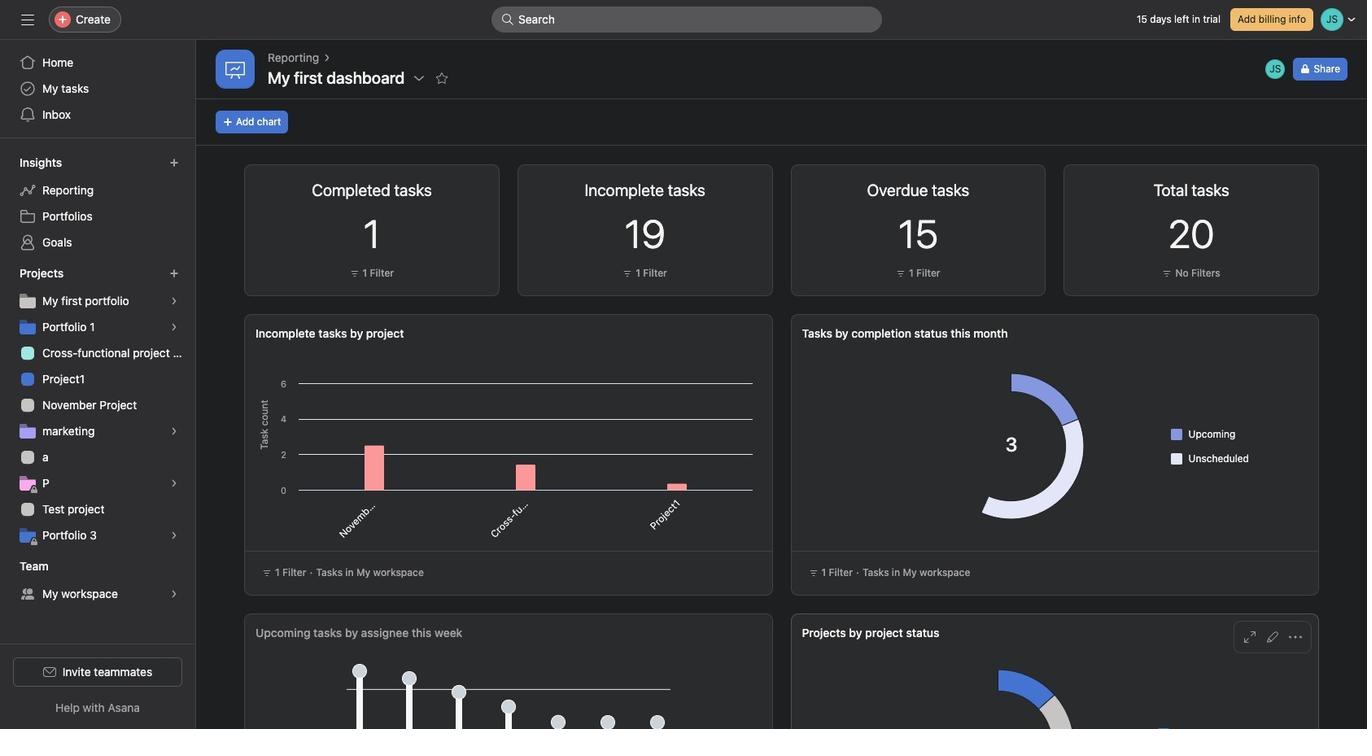 Task type: describe. For each thing, give the bounding box(es) containing it.
add to starred image
[[436, 72, 449, 85]]

insights element
[[0, 148, 195, 259]]

see details, p image
[[169, 478, 179, 488]]

hide sidebar image
[[21, 13, 34, 26]]

see details, my workspace image
[[169, 589, 179, 599]]

new insights image
[[169, 158, 179, 168]]

teams element
[[0, 552, 195, 610]]

report image
[[225, 59, 245, 79]]

see details, portfolio 1 image
[[169, 322, 179, 332]]

1 vertical spatial view chart image
[[1243, 631, 1256, 644]]



Task type: vqa. For each thing, say whether or not it's contained in the screenshot.
'project' within CROSS-FUNCTIONAL PROJECT PLAN link
no



Task type: locate. For each thing, give the bounding box(es) containing it.
see details, portfolio 3 image
[[169, 531, 179, 540]]

0 vertical spatial view chart image
[[424, 181, 437, 194]]

view chart image
[[424, 181, 437, 194], [1243, 631, 1256, 644]]

see details, marketing image
[[169, 426, 179, 436]]

view chart image
[[697, 181, 710, 194]]

0 horizontal spatial view chart image
[[424, 181, 437, 194]]

new project or portfolio image
[[169, 269, 179, 278]]

edit chart image
[[1266, 631, 1279, 644]]

global element
[[0, 40, 195, 138]]

see details, my first portfolio image
[[169, 296, 179, 306]]

list box
[[491, 7, 882, 33]]

prominent image
[[501, 13, 514, 26]]

show options image
[[413, 72, 426, 85]]

1 horizontal spatial view chart image
[[1243, 631, 1256, 644]]

more actions image
[[1289, 631, 1302, 644]]

projects element
[[0, 259, 195, 552]]



